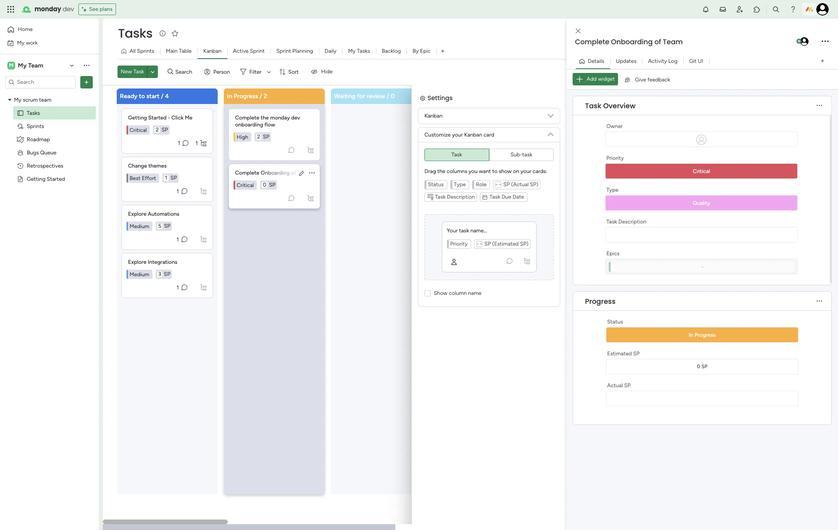 Task type: vqa. For each thing, say whether or not it's contained in the screenshot.
Getting associated with Getting Started - Click Me
yes



Task type: describe. For each thing, give the bounding box(es) containing it.
0 vertical spatial customize
[[425, 131, 451, 138]]

by
[[413, 48, 419, 54]]

team
[[39, 97, 52, 103]]

work
[[26, 39, 38, 46]]

2 your task name... from the top
[[447, 244, 487, 251]]

best
[[130, 175, 141, 181]]

notifications image
[[703, 5, 710, 13]]

inbox image
[[720, 5, 727, 13]]

integrations
[[148, 259, 178, 265]]

waiting
[[334, 92, 356, 100]]

estimated
[[608, 351, 633, 357]]

settings for sp
[[428, 105, 453, 114]]

drag the columns you want to show on your cards: for -
[[425, 168, 548, 175]]

drag the columns you want to show on your cards: for sp
[[425, 185, 548, 191]]

monday inside complete the monday dev onboarding flow
[[270, 114, 290, 121]]

complete the monday dev onboarding flow
[[235, 114, 302, 128]]

explore integrations
[[128, 259, 178, 265]]

0 vertical spatial card
[[484, 131, 495, 138]]

1 vertical spatial (actual
[[511, 198, 529, 204]]

row group inside main content
[[115, 88, 839, 520]]

show board description image
[[158, 30, 167, 37]]

new task
[[121, 68, 144, 75]]

2 sp for /
[[156, 126, 168, 133]]

see
[[89, 6, 98, 12]]

want for sp
[[479, 185, 491, 191]]

1 vertical spatial customize your kanban card
[[425, 148, 494, 155]]

home button
[[5, 23, 84, 36]]

0 vertical spatial to
[[139, 92, 145, 100]]

- - sp (estimated sp)
[[477, 241, 529, 247]]

sprint planning
[[277, 48, 313, 54]]

widget
[[599, 76, 616, 82]]

cards: for - - sp (actual sp)
[[533, 168, 548, 175]]

explore for explore integrations
[[128, 259, 147, 265]]

in for in progress / 2
[[227, 92, 232, 100]]

Search field
[[174, 67, 197, 77]]

new task button
[[118, 66, 147, 78]]

0 horizontal spatial monday
[[35, 5, 61, 14]]

show column name for - - sp (actual sp)
[[434, 290, 482, 297]]

column for sp
[[449, 307, 467, 313]]

2 vertical spatial 0
[[698, 364, 701, 370]]

type inside main content
[[454, 181, 466, 188]]

1 vertical spatial 0
[[263, 182, 267, 188]]

task description for -
[[435, 194, 475, 200]]

role
[[476, 181, 487, 188]]

2 / from the left
[[260, 92, 262, 100]]

2 for in progress / 2
[[257, 133, 260, 140]]

monday dev
[[35, 5, 74, 14]]

progress for in progress
[[695, 332, 717, 339]]

on for sp
[[514, 168, 520, 175]]

2 horizontal spatial critical
[[694, 168, 711, 175]]

task inside new task button
[[133, 68, 144, 75]]

sub- inside group
[[511, 151, 523, 158]]

review
[[367, 92, 386, 100]]

my for my team
[[18, 62, 27, 69]]

details button
[[576, 55, 611, 67]]

daily button
[[319, 45, 343, 57]]

show for - - sp (actual sp)
[[434, 290, 448, 297]]

list box for in progress
[[229, 105, 320, 209]]

want for -
[[479, 168, 491, 175]]

columns for sp
[[447, 185, 467, 191]]

me
[[185, 114, 193, 121]]

task button
[[425, 149, 490, 161]]

active sprint button
[[227, 45, 271, 57]]

ui
[[699, 58, 704, 64]]

by epic
[[413, 48, 431, 54]]

critical for 2 sp
[[130, 127, 147, 133]]

add to favorites image
[[171, 29, 179, 37]]

1 for started
[[178, 140, 180, 146]]

1 vertical spatial customize
[[425, 148, 451, 155]]

1 horizontal spatial 0 sp
[[698, 364, 708, 370]]

apps image
[[754, 5, 762, 13]]

quality
[[694, 200, 711, 207]]

flow
[[265, 121, 275, 128]]

give feedback button
[[622, 74, 674, 86]]

you for sp
[[469, 185, 478, 191]]

my for my tasks
[[348, 48, 356, 54]]

roadmap
[[27, 136, 50, 143]]

ready
[[120, 92, 138, 100]]

date for (actual sp)
[[513, 210, 524, 217]]

0 horizontal spatial tasks
[[27, 110, 40, 116]]

click
[[172, 114, 184, 121]]

medium for integrations
[[130, 271, 149, 278]]

0 horizontal spatial complete onboarding of team
[[235, 170, 311, 176]]

getting started
[[27, 176, 65, 182]]

0 vertical spatial customize your kanban card
[[425, 131, 495, 138]]

filter button
[[237, 66, 274, 78]]

more dots image for progress
[[818, 298, 823, 304]]

1 horizontal spatial priority
[[607, 155, 624, 162]]

bugs queue
[[27, 149, 56, 156]]

name for -
[[469, 290, 482, 297]]

4
[[165, 92, 169, 100]]

complete for in progress
[[235, 114, 260, 121]]

sprints inside button
[[137, 48, 154, 54]]

actual sp
[[608, 383, 631, 389]]

5 sp
[[158, 223, 171, 229]]

Tasks field
[[116, 24, 155, 42]]

2 vertical spatial task description
[[607, 219, 647, 225]]

workspace selection element
[[7, 61, 44, 70]]

drag for -
[[425, 168, 436, 175]]

epics
[[607, 251, 620, 257]]

1 vertical spatial name...
[[471, 244, 487, 251]]

options image
[[823, 36, 830, 47]]

5
[[158, 223, 161, 229]]

arrow down image
[[265, 67, 274, 77]]

due for (actual sp)
[[502, 210, 511, 217]]

epic
[[420, 48, 431, 54]]

team inside row group
[[298, 170, 311, 176]]

public board image for getting started
[[17, 175, 24, 183]]

hide button
[[306, 66, 338, 78]]

maria williams image
[[817, 3, 830, 16]]

0 horizontal spatial sprints
[[27, 123, 44, 130]]

of inside main content
[[291, 170, 297, 176]]

my work
[[17, 39, 38, 46]]

owner
[[607, 123, 623, 130]]

complete for complete the monday dev onboarding flow
[[235, 170, 260, 176]]

all sprints
[[130, 48, 154, 54]]

git ui
[[690, 58, 704, 64]]

themes
[[149, 163, 167, 169]]

for
[[357, 92, 365, 100]]

2 vertical spatial description
[[619, 219, 647, 225]]

column for -
[[449, 290, 467, 297]]

0 vertical spatial name...
[[471, 228, 488, 234]]

my scrum team
[[14, 97, 52, 103]]

getting started - click me
[[128, 114, 193, 121]]

edit card image
[[299, 170, 305, 177]]

0 vertical spatial (actual
[[512, 181, 529, 188]]

Search in workspace field
[[16, 78, 65, 87]]

high
[[237, 134, 248, 140]]

sp) down - - sp (actual sp)
[[530, 198, 539, 204]]

(estimated sp)
[[491, 258, 529, 264]]

queue
[[40, 149, 56, 156]]

progress for in progress / 2
[[234, 92, 258, 100]]

main
[[166, 48, 178, 54]]

main table
[[166, 48, 192, 54]]

my for my scrum team
[[14, 97, 21, 103]]

activity log button
[[643, 55, 684, 67]]

2 sub- from the top
[[511, 168, 523, 175]]

details
[[588, 58, 605, 64]]

team inside workspace selection element
[[28, 62, 43, 69]]

1 vertical spatial progress
[[586, 297, 616, 306]]

due for sp
[[502, 194, 512, 200]]

of inside field
[[655, 37, 662, 47]]

in progress
[[689, 332, 717, 339]]

/ for ready to start
[[161, 92, 164, 100]]

add widget
[[587, 76, 616, 82]]

table
[[179, 48, 192, 54]]

settings for -
[[428, 93, 453, 102]]

task overview
[[586, 101, 636, 110]]

waiting for review / 0
[[334, 92, 395, 100]]

onboarding inside field
[[612, 37, 653, 47]]

3
[[158, 271, 161, 278]]

updates button
[[611, 55, 643, 67]]

my team
[[18, 62, 43, 69]]

bugs
[[27, 149, 39, 156]]

team inside field
[[663, 37, 683, 47]]

plans
[[100, 6, 113, 12]]

in progress / 2
[[227, 92, 267, 100]]

person button
[[201, 66, 235, 78]]

new
[[121, 68, 132, 75]]

to for - - sp (actual sp)
[[493, 168, 498, 175]]

filter
[[250, 69, 262, 75]]

change themes
[[128, 163, 167, 169]]

1 vertical spatial card
[[484, 148, 494, 155]]

- - sp (actual sp)
[[496, 181, 539, 188]]

options image
[[83, 78, 90, 86]]

1 sp
[[165, 175, 177, 181]]

estimated sp
[[608, 351, 640, 357]]

complete onboarding of team inside field
[[576, 37, 683, 47]]

explore for explore automations
[[128, 211, 147, 217]]



Task type: locate. For each thing, give the bounding box(es) containing it.
public board image for tasks
[[17, 109, 24, 117]]

close image
[[576, 28, 581, 34]]

0 vertical spatial team
[[663, 37, 683, 47]]

select product image
[[7, 5, 15, 13]]

cards: up sp (actual sp)
[[533, 185, 548, 191]]

1 horizontal spatial 0
[[391, 92, 395, 100]]

0 vertical spatial getting
[[128, 114, 147, 121]]

getting for getting started - click me
[[128, 114, 147, 121]]

of up activity
[[655, 37, 662, 47]]

main content containing settings
[[103, 85, 839, 531]]

date
[[513, 194, 525, 200], [513, 210, 524, 217]]

on up - - sp (actual sp)
[[514, 168, 520, 175]]

explore automations
[[128, 211, 179, 217]]

1 vertical spatial medium
[[130, 271, 149, 278]]

sp (actual sp)
[[503, 198, 539, 204]]

0 horizontal spatial dev
[[63, 5, 74, 14]]

drag for sp
[[425, 185, 436, 191]]

the inside complete the monday dev onboarding flow
[[261, 114, 269, 121]]

show up sp (actual sp)
[[499, 185, 512, 191]]

task inside group
[[523, 151, 533, 158]]

tasks left backlog
[[357, 48, 370, 54]]

you for -
[[469, 168, 478, 175]]

you down task 'button'
[[469, 185, 478, 191]]

1 / from the left
[[161, 92, 164, 100]]

0 vertical spatial 0
[[391, 92, 395, 100]]

1 vertical spatial sub-task
[[511, 168, 533, 175]]

sprint right active at the top
[[250, 48, 265, 54]]

1 vertical spatial sub-
[[511, 168, 523, 175]]

started left click
[[148, 114, 167, 121]]

1 explore from the top
[[128, 211, 147, 217]]

tasks
[[118, 24, 153, 42], [357, 48, 370, 54], [27, 110, 40, 116]]

monday
[[35, 5, 61, 14], [270, 114, 290, 121]]

getting down retrospectives
[[27, 176, 45, 182]]

column
[[449, 290, 467, 297], [449, 307, 467, 313]]

show for sp (actual sp)
[[434, 307, 448, 313]]

show column name
[[434, 290, 482, 297], [434, 307, 482, 313]]

to for sp (actual sp)
[[492, 185, 498, 191]]

1 vertical spatial your
[[447, 244, 458, 251]]

1 vertical spatial to
[[493, 168, 498, 175]]

1 (estimated from the top
[[493, 241, 519, 247]]

status
[[428, 181, 444, 188], [608, 319, 624, 325]]

sprints right all
[[137, 48, 154, 54]]

2 down onboarding
[[257, 133, 260, 140]]

status down task 'button'
[[428, 181, 444, 188]]

1 horizontal spatial tasks
[[118, 24, 153, 42]]

kanban inside button
[[204, 48, 222, 54]]

angle down image
[[151, 69, 155, 75]]

/ left 4
[[161, 92, 164, 100]]

2 horizontal spatial team
[[663, 37, 683, 47]]

onboarding inside row group
[[261, 170, 290, 176]]

backlog button
[[376, 45, 407, 57]]

dapulse dropdown down arrow image
[[548, 113, 554, 122]]

2 horizontal spatial list box
[[229, 105, 320, 209]]

updates
[[617, 58, 637, 64]]

sp) down - - sp (estimated sp) at the right
[[520, 258, 529, 264]]

1 vertical spatial drag
[[425, 185, 436, 191]]

v2 search image
[[168, 68, 174, 76]]

1 horizontal spatial /
[[260, 92, 262, 100]]

columns down task 'button'
[[447, 168, 468, 175]]

you up role
[[469, 168, 478, 175]]

1 vertical spatial column
[[449, 307, 467, 313]]

1 medium from the top
[[130, 223, 149, 230]]

drag the columns you want to show on your cards: up sp (actual sp)
[[425, 185, 548, 191]]

1 sub-task from the top
[[511, 151, 533, 158]]

sub-task for second sub-task button from the bottom
[[511, 151, 533, 158]]

show column name for sp (actual sp)
[[434, 307, 482, 313]]

list box
[[0, 92, 99, 291], [122, 105, 213, 298], [229, 105, 320, 209]]

date down - - sp (actual sp)
[[513, 194, 525, 200]]

0 vertical spatial sub-
[[511, 151, 523, 158]]

onboarding
[[235, 121, 263, 128]]

sp) up (estimated sp)
[[521, 241, 529, 247]]

(actual down - - sp (actual sp)
[[511, 198, 529, 204]]

complete down close icon
[[576, 37, 610, 47]]

1 horizontal spatial add view image
[[822, 58, 825, 64]]

(estimated down - - sp (estimated sp) at the right
[[493, 258, 519, 264]]

card up role
[[484, 148, 494, 155]]

dapulse drag 2 image
[[568, 266, 571, 275]]

to
[[139, 92, 145, 100], [493, 168, 498, 175], [492, 185, 498, 191]]

complete up onboarding
[[235, 114, 260, 121]]

started for getting started - click me
[[148, 114, 167, 121]]

add
[[587, 76, 597, 82]]

1 vertical spatial 2 sp
[[257, 133, 270, 140]]

0 vertical spatial dev
[[63, 5, 74, 14]]

more dots image for task overview
[[818, 103, 823, 109]]

/ down filter
[[260, 92, 262, 100]]

sprints up roadmap
[[27, 123, 44, 130]]

invite members image
[[737, 5, 745, 13]]

2 down arrow down image
[[264, 92, 267, 100]]

0 vertical spatial progress
[[234, 92, 258, 100]]

0 vertical spatial add view image
[[442, 48, 445, 54]]

due
[[502, 194, 512, 200], [502, 210, 511, 217]]

show up - - sp (actual sp)
[[499, 168, 512, 175]]

0 horizontal spatial critical
[[130, 127, 147, 133]]

1 horizontal spatial type
[[607, 187, 619, 193]]

sort
[[289, 69, 299, 75]]

my right daily
[[348, 48, 356, 54]]

help image
[[790, 5, 798, 13]]

0 vertical spatial 0 sp
[[263, 182, 276, 188]]

0 sp
[[263, 182, 276, 188], [698, 364, 708, 370]]

2 vertical spatial to
[[492, 185, 498, 191]]

dev inside complete the monday dev onboarding flow
[[291, 114, 300, 121]]

0 vertical spatial sub-task
[[511, 151, 533, 158]]

in inside row group
[[227, 92, 232, 100]]

Complete Onboarding of Team field
[[574, 37, 796, 47]]

in for in progress
[[689, 332, 694, 339]]

2 horizontal spatial 2
[[264, 92, 267, 100]]

caret down image
[[8, 97, 11, 103]]

your
[[452, 131, 463, 138], [452, 148, 463, 155], [521, 168, 532, 175], [521, 185, 532, 191]]

public board image
[[17, 109, 24, 117], [17, 175, 24, 183]]

list box containing getting started - click me
[[122, 105, 213, 298]]

tasks inside button
[[357, 48, 370, 54]]

0 vertical spatial show column name
[[434, 290, 482, 297]]

of left edit card icon
[[291, 170, 297, 176]]

show for sp
[[499, 168, 512, 175]]

activity
[[649, 58, 668, 64]]

1 sub-task button from the top
[[490, 149, 554, 161]]

0 horizontal spatial team
[[28, 62, 43, 69]]

sort button
[[276, 66, 304, 78]]

0 horizontal spatial onboarding
[[261, 170, 290, 176]]

add view image
[[442, 48, 445, 54], [822, 58, 825, 64]]

0 vertical spatial monday
[[35, 5, 61, 14]]

activity log
[[649, 58, 678, 64]]

getting for getting started
[[27, 176, 45, 182]]

(estimated
[[493, 241, 519, 247], [493, 258, 519, 264]]

2 vertical spatial team
[[298, 170, 311, 176]]

1 sprint from the left
[[250, 48, 265, 54]]

main table button
[[160, 45, 198, 57]]

0 vertical spatial 2
[[264, 92, 267, 100]]

0 vertical spatial of
[[655, 37, 662, 47]]

0 vertical spatial the
[[261, 114, 269, 121]]

0 horizontal spatial sprint
[[250, 48, 265, 54]]

0 horizontal spatial type
[[454, 181, 466, 188]]

retrospectives
[[27, 163, 63, 169]]

task due date down sp (actual sp)
[[490, 210, 524, 217]]

show
[[499, 168, 512, 175], [499, 185, 512, 191]]

0 horizontal spatial list box
[[0, 92, 99, 291]]

list box containing complete the monday dev onboarding flow
[[229, 105, 320, 209]]

tasks down my scrum team
[[27, 110, 40, 116]]

0 vertical spatial you
[[469, 168, 478, 175]]

due down - - sp (actual sp)
[[502, 194, 512, 200]]

to left start
[[139, 92, 145, 100]]

list box containing my scrum team
[[0, 92, 99, 291]]

0 horizontal spatial priority
[[451, 241, 468, 247]]

complete down high
[[235, 170, 260, 176]]

kanban
[[204, 48, 222, 54], [425, 113, 443, 119], [425, 129, 443, 136], [465, 131, 483, 138], [464, 148, 482, 155]]

my tasks
[[348, 48, 370, 54]]

1 vertical spatial name
[[468, 307, 482, 313]]

(estimated up (estimated sp)
[[493, 241, 519, 247]]

1 vertical spatial on
[[513, 185, 519, 191]]

-
[[168, 114, 170, 121], [496, 181, 498, 188], [500, 181, 502, 188], [477, 241, 479, 247], [481, 241, 483, 247], [702, 264, 704, 270]]

show for (actual sp)
[[499, 185, 512, 191]]

on up sp (actual sp)
[[513, 185, 519, 191]]

description for - - sp (actual sp)
[[447, 194, 475, 200]]

in
[[227, 92, 232, 100], [689, 332, 694, 339]]

progress inside row group
[[234, 92, 258, 100]]

sp
[[162, 126, 168, 133], [263, 133, 270, 140], [171, 175, 177, 181], [504, 181, 510, 188], [269, 182, 276, 188], [503, 198, 510, 204], [164, 223, 171, 229], [485, 241, 491, 247], [164, 271, 171, 278], [634, 351, 640, 357], [702, 364, 708, 370], [625, 383, 631, 389]]

to up - - sp (actual sp)
[[493, 168, 498, 175]]

my right workspace icon
[[18, 62, 27, 69]]

1 vertical spatial want
[[479, 185, 491, 191]]

description for sp (actual sp)
[[447, 210, 475, 217]]

sprint left planning
[[277, 48, 291, 54]]

person
[[214, 69, 230, 75]]

0 horizontal spatial add view image
[[442, 48, 445, 54]]

/ right review
[[387, 92, 390, 100]]

give
[[636, 76, 647, 83]]

1 for themes
[[177, 188, 179, 195]]

explore left integrations
[[128, 259, 147, 265]]

1 vertical spatial priority
[[451, 241, 468, 247]]

on for (actual sp)
[[513, 185, 519, 191]]

priority inside main content
[[451, 241, 468, 247]]

group containing task
[[425, 149, 554, 161]]

2 for ready to start / 4
[[156, 126, 159, 133]]

0 vertical spatial status
[[428, 181, 444, 188]]

the for sp (actual sp)
[[437, 185, 445, 191]]

0 vertical spatial started
[[148, 114, 167, 121]]

(actual up sp (actual sp)
[[512, 181, 529, 188]]

group
[[425, 149, 554, 161]]

by epic button
[[407, 45, 437, 57]]

want up role
[[479, 168, 491, 175]]

name for sp
[[468, 307, 482, 313]]

2 sp
[[156, 126, 168, 133], [257, 133, 270, 140]]

2 (estimated from the top
[[493, 258, 519, 264]]

1 vertical spatial date
[[513, 210, 524, 217]]

0 vertical spatial (estimated
[[493, 241, 519, 247]]

row group
[[115, 88, 839, 520]]

0 vertical spatial name
[[469, 290, 482, 297]]

2 your from the top
[[447, 244, 458, 251]]

0 horizontal spatial 0 sp
[[263, 182, 276, 188]]

0 vertical spatial show
[[499, 168, 512, 175]]

daily
[[325, 48, 337, 54]]

task description for sp
[[435, 210, 475, 217]]

the for - - sp (actual sp)
[[438, 168, 446, 175]]

(actual
[[512, 181, 529, 188], [511, 198, 529, 204]]

1 vertical spatial add view image
[[822, 58, 825, 64]]

type
[[454, 181, 466, 188], [607, 187, 619, 193]]

git
[[690, 58, 697, 64]]

onboarding up 'updates'
[[612, 37, 653, 47]]

scrum
[[23, 97, 38, 103]]

active sprint
[[233, 48, 265, 54]]

1 horizontal spatial status
[[608, 319, 624, 325]]

cards: for sp (actual sp)
[[533, 185, 548, 191]]

dev
[[63, 5, 74, 14], [291, 114, 300, 121]]

my inside workspace selection element
[[18, 62, 27, 69]]

automations
[[148, 211, 179, 217]]

planning
[[293, 48, 313, 54]]

my work button
[[5, 37, 84, 49]]

2 sub-task from the top
[[511, 168, 533, 175]]

1 vertical spatial drag the columns you want to show on your cards:
[[425, 185, 548, 191]]

date for sp
[[513, 194, 525, 200]]

1 vertical spatial task description
[[435, 210, 475, 217]]

my left the work
[[17, 39, 25, 46]]

workspace image
[[7, 61, 15, 70]]

on
[[514, 168, 520, 175], [513, 185, 519, 191]]

add view image right epic
[[442, 48, 445, 54]]

home
[[18, 26, 33, 33]]

1 horizontal spatial of
[[655, 37, 662, 47]]

0 vertical spatial your
[[447, 228, 458, 234]]

task description
[[435, 194, 475, 200], [435, 210, 475, 217], [607, 219, 647, 225]]

1 horizontal spatial getting
[[128, 114, 147, 121]]

1 vertical spatial dev
[[291, 114, 300, 121]]

see plans
[[89, 6, 113, 12]]

0 horizontal spatial 2
[[156, 126, 159, 133]]

medium
[[130, 223, 149, 230], [130, 271, 149, 278]]

drag the columns you want to show on your cards: up role
[[425, 168, 548, 175]]

due down sp (actual sp)
[[502, 210, 511, 217]]

2 horizontal spatial 0
[[698, 364, 701, 370]]

0 vertical spatial more dots image
[[818, 103, 823, 109]]

started inside row group
[[148, 114, 167, 121]]

explore left "automations"
[[128, 211, 147, 217]]

medium for automations
[[130, 223, 149, 230]]

dapulse addbtn image
[[797, 39, 802, 44]]

1 vertical spatial onboarding
[[261, 170, 290, 176]]

status inside main content
[[428, 181, 444, 188]]

add widget button
[[573, 73, 619, 85]]

0 vertical spatial on
[[514, 168, 520, 175]]

onboarding left edit card icon
[[261, 170, 290, 176]]

columns for -
[[447, 168, 468, 175]]

1 vertical spatial public board image
[[17, 175, 24, 183]]

1 vertical spatial due
[[502, 210, 511, 217]]

/
[[161, 92, 164, 100], [260, 92, 262, 100], [387, 92, 390, 100]]

complete inside complete the monday dev onboarding flow
[[235, 114, 260, 121]]

task due date down - - sp (actual sp)
[[490, 194, 525, 200]]

3 / from the left
[[387, 92, 390, 100]]

medium down the explore automations
[[130, 223, 149, 230]]

0 vertical spatial sprints
[[137, 48, 154, 54]]

cards:
[[533, 168, 548, 175], [533, 185, 548, 191]]

card up task 'button'
[[484, 131, 495, 138]]

effort
[[142, 175, 156, 181]]

2 sp down getting started - click me on the left of page
[[156, 126, 168, 133]]

2 sp for 2
[[257, 133, 270, 140]]

start
[[147, 92, 160, 100]]

1 vertical spatial show
[[499, 185, 512, 191]]

2 public board image from the top
[[17, 175, 24, 183]]

task
[[523, 151, 533, 158], [523, 168, 533, 175], [460, 228, 470, 234], [459, 244, 469, 251]]

search everything image
[[773, 5, 781, 13]]

0 vertical spatial tasks
[[118, 24, 153, 42]]

1 vertical spatial 2
[[156, 126, 159, 133]]

best effort
[[130, 175, 156, 181]]

1 vertical spatial settings
[[428, 105, 453, 114]]

tasks up all
[[118, 24, 153, 42]]

1 for automations
[[177, 236, 179, 243]]

want left - - sp (actual sp)
[[479, 185, 491, 191]]

2 explore from the top
[[128, 259, 147, 265]]

0 horizontal spatial in
[[227, 92, 232, 100]]

task inside task 'button'
[[452, 151, 463, 158]]

getting down ready to start / 4
[[128, 114, 147, 121]]

2 horizontal spatial progress
[[695, 332, 717, 339]]

all
[[130, 48, 136, 54]]

overview
[[604, 101, 636, 110]]

dapulse dropdown down arrow image
[[548, 128, 554, 137]]

getting inside main content
[[128, 114, 147, 121]]

columns left role
[[447, 185, 467, 191]]

complete onboarding of team
[[576, 37, 683, 47], [235, 170, 311, 176]]

2 sprint from the left
[[277, 48, 291, 54]]

1 horizontal spatial critical
[[237, 182, 254, 188]]

add view image down options icon
[[822, 58, 825, 64]]

1 for integrations
[[177, 284, 179, 291]]

maria williams image
[[800, 37, 810, 47]]

medium down explore integrations
[[130, 271, 149, 278]]

0 vertical spatial show
[[434, 290, 448, 297]]

cards: up - - sp (actual sp)
[[533, 168, 548, 175]]

columns
[[447, 168, 468, 175], [447, 185, 467, 191]]

more dots image
[[818, 103, 823, 109], [818, 298, 823, 304]]

1 sub- from the top
[[511, 151, 523, 158]]

1 public board image from the top
[[17, 109, 24, 117]]

2 medium from the top
[[130, 271, 149, 278]]

task due date for (actual sp)
[[490, 210, 524, 217]]

m
[[9, 62, 14, 69]]

to right role
[[492, 185, 498, 191]]

1 horizontal spatial list box
[[122, 105, 213, 298]]

task due date for sp
[[490, 194, 525, 200]]

sub-task inside group
[[511, 151, 533, 158]]

getting
[[128, 114, 147, 121], [27, 176, 45, 182]]

monday up "flow"
[[270, 114, 290, 121]]

sub-task for second sub-task button from the top of the main content containing settings
[[511, 168, 533, 175]]

log
[[669, 58, 678, 64]]

0 vertical spatial settings
[[428, 93, 453, 102]]

0 vertical spatial priority
[[607, 155, 624, 162]]

0 vertical spatial public board image
[[17, 109, 24, 117]]

see plans button
[[79, 3, 116, 15]]

monday up home button
[[35, 5, 61, 14]]

date down sp (actual sp)
[[513, 210, 524, 217]]

list box for ready to start
[[122, 105, 213, 298]]

task
[[133, 68, 144, 75], [586, 101, 602, 110], [452, 151, 463, 158], [435, 194, 446, 200], [490, 194, 501, 200], [435, 210, 446, 217], [490, 210, 500, 217], [607, 219, 618, 225]]

started for getting started
[[47, 176, 65, 182]]

your task name...
[[447, 228, 488, 234], [447, 244, 487, 251]]

feedback
[[648, 76, 671, 83]]

row group containing ready to start
[[115, 88, 839, 520]]

priority
[[607, 155, 624, 162], [451, 241, 468, 247]]

started down retrospectives
[[47, 176, 65, 182]]

explore
[[128, 211, 147, 217], [128, 259, 147, 265]]

0 vertical spatial drag
[[425, 168, 436, 175]]

public board image left getting started
[[17, 175, 24, 183]]

complete inside field
[[576, 37, 610, 47]]

critical for 0 sp
[[237, 182, 254, 188]]

sp) up sp (actual sp)
[[531, 181, 539, 188]]

2 down getting started - click me on the left of page
[[156, 126, 159, 133]]

main content
[[103, 85, 839, 531]]

workspace options image
[[83, 61, 90, 69]]

option
[[0, 93, 99, 94]]

1 more dots image from the top
[[818, 103, 823, 109]]

2 vertical spatial tasks
[[27, 110, 40, 116]]

1 horizontal spatial started
[[148, 114, 167, 121]]

hide
[[322, 68, 333, 75]]

0
[[391, 92, 395, 100], [263, 182, 267, 188], [698, 364, 701, 370]]

all sprints button
[[118, 45, 160, 57]]

0 vertical spatial in
[[227, 92, 232, 100]]

0 vertical spatial medium
[[130, 223, 149, 230]]

2 sp down "flow"
[[257, 133, 270, 140]]

my right caret down icon
[[14, 97, 21, 103]]

1 horizontal spatial sprint
[[277, 48, 291, 54]]

public board image down 'scrum'
[[17, 109, 24, 117]]

1 your from the top
[[447, 228, 458, 234]]

0 vertical spatial due
[[502, 194, 512, 200]]

/ for waiting for review
[[387, 92, 390, 100]]

2 vertical spatial progress
[[695, 332, 717, 339]]

1 your task name... from the top
[[447, 228, 488, 234]]

2 more dots image from the top
[[818, 298, 823, 304]]

my for my work
[[17, 39, 25, 46]]

active
[[233, 48, 249, 54]]

1 vertical spatial critical
[[694, 168, 711, 175]]

backlog
[[382, 48, 401, 54]]

0 horizontal spatial 2 sp
[[156, 126, 168, 133]]

1 vertical spatial of
[[291, 170, 297, 176]]

2 sub-task button from the top
[[489, 165, 554, 178]]

status up estimated
[[608, 319, 624, 325]]



